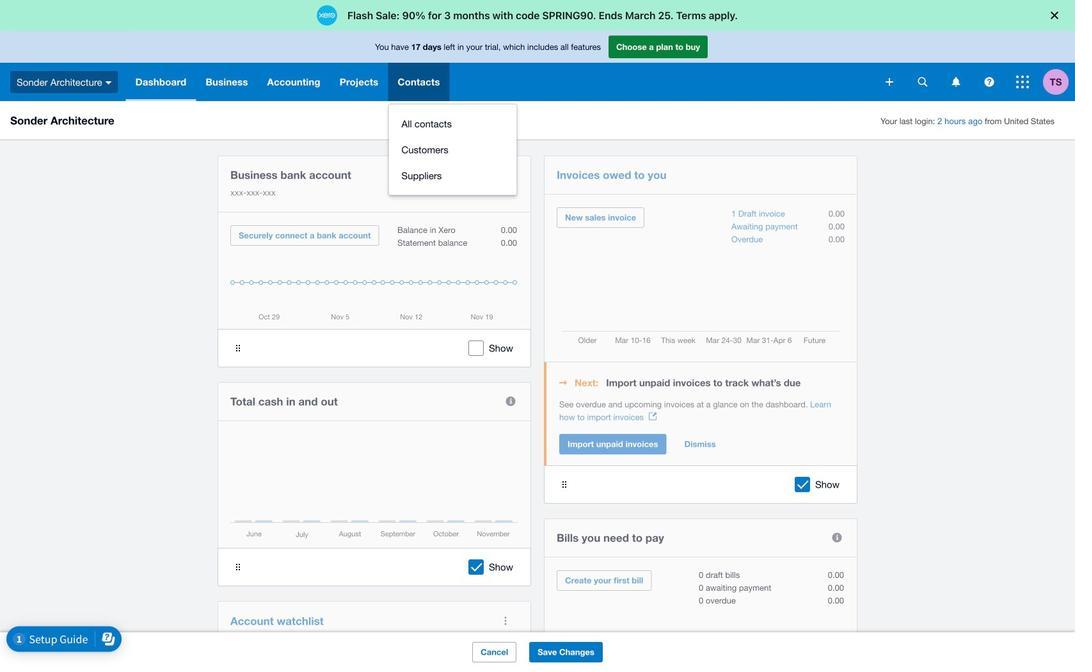 Task type: vqa. For each thing, say whether or not it's contained in the screenshot.
"Invoice number" Element
no



Task type: locate. For each thing, give the bounding box(es) containing it.
dialog
[[0, 0, 1076, 31]]

svg image
[[919, 77, 928, 87], [985, 77, 995, 87], [886, 78, 894, 86], [105, 81, 112, 84]]

svg image
[[1017, 76, 1030, 88], [953, 77, 961, 87]]

group
[[389, 104, 517, 195]]

list box
[[389, 104, 517, 196]]

banner
[[0, 31, 1076, 196]]



Task type: describe. For each thing, give the bounding box(es) containing it.
1 horizontal spatial svg image
[[1017, 76, 1030, 88]]

opens in a new tab image
[[649, 413, 657, 420]]

panel body document
[[560, 398, 845, 424]]

0 horizontal spatial svg image
[[953, 77, 961, 87]]



